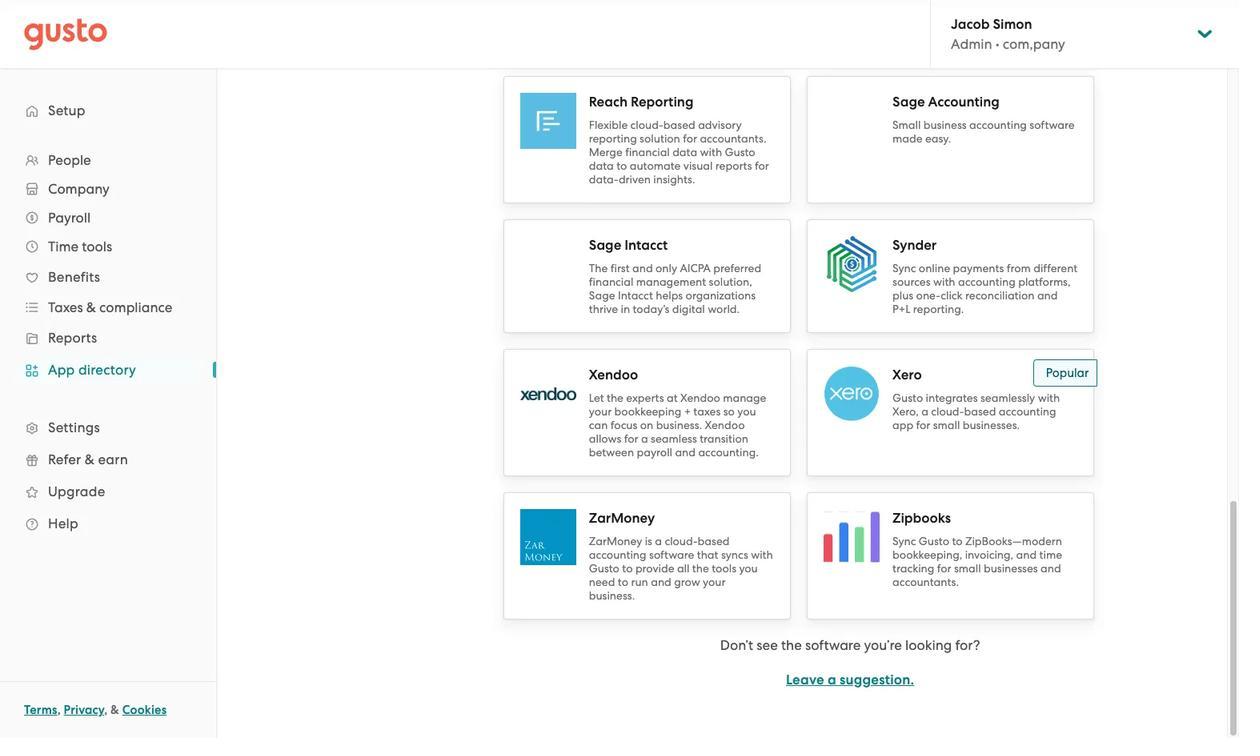 Task type: describe. For each thing, give the bounding box(es) containing it.
people button
[[16, 146, 200, 175]]

simon
[[994, 16, 1033, 33]]

tracking
[[893, 562, 935, 575]]

your inside zarmoney zarmoney is a cloud-based accounting software that syncs with gusto to provide all the tools you need to run and grow your business.
[[703, 576, 726, 589]]

online
[[919, 262, 951, 275]]

software inside zarmoney zarmoney is a cloud-based accounting software that syncs with gusto to provide all the tools you need to run and grow your business.
[[650, 549, 695, 561]]

based inside xero gusto integrates seamlessly with xero, a cloud-based accounting app for small businesses.
[[965, 405, 997, 418]]

help
[[48, 516, 78, 532]]

tools inside zarmoney zarmoney is a cloud-based accounting software that syncs with gusto to provide all the tools you need to run and grow your business.
[[712, 562, 737, 575]]

with inside xero gusto integrates seamlessly with xero, a cloud-based accounting app for small businesses.
[[1039, 392, 1061, 404]]

setup link
[[16, 96, 200, 125]]

payroll
[[48, 210, 91, 226]]

reporting
[[589, 132, 637, 145]]

bookkeeping,
[[893, 549, 963, 561]]

sage intacct the first and only aicpa preferred financial management solution, sage intacct helps organizations thrive in today's digital world.
[[589, 237, 762, 316]]

gusto inside the zipbooks sync gusto to zipbooks—modern bookkeeping, invoicing, and time tracking for small businesses and accountants.
[[919, 535, 950, 548]]

app
[[893, 419, 914, 432]]

payroll button
[[16, 203, 200, 232]]

your inside xendoo let the experts at xendoo manage your bookkeeping + taxes so you can focus on business. xendoo allows for a seamless transition between payroll and accounting.
[[589, 405, 612, 418]]

one-
[[917, 289, 941, 302]]

world.
[[708, 303, 740, 316]]

you're
[[865, 638, 903, 654]]

small inside the zipbooks sync gusto to zipbooks—modern bookkeeping, invoicing, and time tracking for small businesses and accountants.
[[955, 562, 982, 575]]

at
[[667, 392, 678, 404]]

for?
[[956, 638, 981, 654]]

reports
[[48, 330, 97, 346]]

zipbooks logo image
[[824, 509, 880, 565]]

don't
[[721, 638, 754, 654]]

cloud- inside reach reporting flexible cloud-based advisory reporting solution for accountants. merge financial data with gusto data to automate visual reports for data-driven insights.
[[631, 119, 664, 131]]

sage for sage intacct
[[589, 237, 622, 254]]

zipbooks sync gusto to zipbooks—modern bookkeeping, invoicing, and time tracking for small businesses and accountants.
[[893, 510, 1063, 589]]

small inside xero gusto integrates seamlessly with xero, a cloud-based accounting app for small businesses.
[[934, 419, 961, 432]]

synder sync online payments from different sources with accounting platforms, plus one-click reconciliation and p+l reporting.
[[893, 237, 1078, 316]]

the for don't
[[782, 638, 802, 654]]

advisory
[[699, 119, 742, 131]]

taxes
[[694, 405, 721, 418]]

to inside reach reporting flexible cloud-based advisory reporting solution for accountants. merge financial data with gusto data to automate visual reports for data-driven insights.
[[617, 159, 627, 172]]

let
[[589, 392, 604, 404]]

you inside xendoo let the experts at xendoo manage your bookkeeping + taxes so you can focus on business. xendoo allows for a seamless transition between payroll and accounting.
[[738, 405, 757, 418]]

solution
[[640, 132, 681, 145]]

see
[[757, 638, 778, 654]]

click
[[941, 289, 963, 302]]

bookkeeping
[[615, 405, 682, 418]]

privacy
[[64, 703, 104, 718]]

help link
[[16, 509, 200, 538]]

flexible
[[589, 119, 628, 131]]

& for compliance
[[86, 300, 96, 316]]

business
[[924, 119, 967, 131]]

preferred
[[714, 262, 762, 275]]

2 , from the left
[[104, 703, 108, 718]]

1 , from the left
[[57, 703, 61, 718]]

the for xendoo
[[607, 392, 624, 404]]

reporting
[[631, 94, 694, 111]]

benefits link
[[16, 263, 200, 292]]

xero
[[893, 367, 922, 384]]

synder logo image
[[824, 236, 880, 292]]

with inside reach reporting flexible cloud-based advisory reporting solution for accountants. merge financial data with gusto data to automate visual reports for data-driven insights.
[[700, 146, 723, 159]]

refer
[[48, 452, 81, 468]]

different
[[1034, 262, 1078, 275]]

helps
[[656, 289, 683, 302]]

& for earn
[[85, 452, 95, 468]]

the inside zarmoney zarmoney is a cloud-based accounting software that syncs with gusto to provide all the tools you need to run and grow your business.
[[693, 562, 709, 575]]

2 zarmoney from the top
[[589, 535, 643, 548]]

1 zarmoney from the top
[[589, 510, 655, 527]]

+
[[685, 405, 691, 418]]

and inside zarmoney zarmoney is a cloud-based accounting software that syncs with gusto to provide all the tools you need to run and grow your business.
[[651, 576, 672, 589]]

invoicing,
[[966, 549, 1014, 561]]

seamless
[[651, 433, 697, 445]]

zarmoney zarmoney is a cloud-based accounting software that syncs with gusto to provide all the tools you need to run and grow your business.
[[589, 510, 774, 602]]

earn
[[98, 452, 128, 468]]

company button
[[16, 175, 200, 203]]

need
[[589, 576, 615, 589]]

software inside sage accounting small business accounting software made easy.
[[1030, 119, 1075, 131]]

tools inside "dropdown button"
[[82, 239, 112, 255]]

so
[[724, 405, 735, 418]]

financial inside reach reporting flexible cloud-based advisory reporting solution for accountants. merge financial data with gusto data to automate visual reports for data-driven insights.
[[626, 146, 670, 159]]

first
[[611, 262, 630, 275]]

xendoo let the experts at xendoo manage your bookkeeping + taxes so you can focus on business. xendoo allows for a seamless transition between payroll and accounting.
[[589, 367, 767, 459]]

p+l
[[893, 303, 911, 316]]

for inside xendoo let the experts at xendoo manage your bookkeeping + taxes so you can focus on business. xendoo allows for a seamless transition between payroll and accounting.
[[624, 433, 639, 445]]

accounting inside xero gusto integrates seamlessly with xero, a cloud-based accounting app for small businesses.
[[999, 405, 1057, 418]]

to left run
[[618, 576, 629, 589]]

made
[[893, 132, 923, 145]]

with inside zarmoney zarmoney is a cloud-based accounting software that syncs with gusto to provide all the tools you need to run and grow your business.
[[751, 549, 774, 561]]

for inside the zipbooks sync gusto to zipbooks—modern bookkeeping, invoicing, and time tracking for small businesses and accountants.
[[938, 562, 952, 575]]

experts
[[627, 392, 664, 404]]

upgrade
[[48, 484, 105, 500]]

settings link
[[16, 413, 200, 442]]

reach
[[589, 94, 628, 111]]

compliance
[[99, 300, 173, 316]]

don't see the software you're looking for?
[[721, 638, 981, 654]]

reports
[[716, 159, 753, 172]]

xendoo logo image
[[520, 387, 576, 401]]

allows
[[589, 433, 622, 445]]

business. inside zarmoney zarmoney is a cloud-based accounting software that syncs with gusto to provide all the tools you need to run and grow your business.
[[589, 589, 635, 602]]

transition
[[700, 433, 749, 445]]

a inside xendoo let the experts at xendoo manage your bookkeeping + taxes so you can focus on business. xendoo allows for a seamless transition between payroll and accounting.
[[641, 433, 648, 445]]

all
[[678, 562, 690, 575]]

home image
[[24, 18, 107, 50]]

and inside synder sync online payments from different sources with accounting platforms, plus one-click reconciliation and p+l reporting.
[[1038, 289, 1058, 302]]

is
[[645, 535, 653, 548]]

1 vertical spatial xendoo
[[681, 392, 721, 404]]

privacy link
[[64, 703, 104, 718]]

terms link
[[24, 703, 57, 718]]

only
[[656, 262, 678, 275]]

on
[[641, 419, 654, 432]]

a inside xero gusto integrates seamlessly with xero, a cloud-based accounting app for small businesses.
[[922, 405, 929, 418]]

and down zipbooks—modern
[[1017, 549, 1037, 561]]

run
[[631, 576, 649, 589]]

accounting inside synder sync online payments from different sources with accounting platforms, plus one-click reconciliation and p+l reporting.
[[959, 276, 1016, 288]]

setup
[[48, 103, 85, 119]]

manage
[[723, 392, 767, 404]]

refer & earn
[[48, 452, 128, 468]]

xero gusto integrates seamlessly with xero, a cloud-based accounting app for small businesses.
[[893, 367, 1061, 432]]

for inside xero gusto integrates seamlessly with xero, a cloud-based accounting app for small businesses.
[[917, 419, 931, 432]]

easy.
[[926, 132, 952, 145]]

visual
[[684, 159, 713, 172]]

focus
[[611, 419, 638, 432]]

time tools
[[48, 239, 112, 255]]

app directory link
[[16, 356, 200, 384]]

businesses.
[[963, 419, 1020, 432]]

jacob simon admin • com,pany
[[952, 16, 1066, 52]]

cloud- inside zarmoney zarmoney is a cloud-based accounting software that syncs with gusto to provide all the tools you need to run and grow your business.
[[665, 535, 698, 548]]



Task type: vqa. For each thing, say whether or not it's contained in the screenshot.
seamlessly at the bottom of the page
yes



Task type: locate. For each thing, give the bounding box(es) containing it.
platforms,
[[1019, 276, 1071, 288]]

and down provide
[[651, 576, 672, 589]]

0 vertical spatial financial
[[626, 146, 670, 159]]

intacct
[[625, 237, 668, 254], [618, 289, 653, 302]]

0 vertical spatial small
[[934, 419, 961, 432]]

gusto up xero,
[[893, 392, 924, 404]]

based up that
[[698, 535, 730, 548]]

1 vertical spatial software
[[650, 549, 695, 561]]

sage up the
[[589, 237, 622, 254]]

with right syncs
[[751, 549, 774, 561]]

0 horizontal spatial business.
[[589, 589, 635, 602]]

taxes & compliance button
[[16, 293, 200, 322]]

1 horizontal spatial software
[[806, 638, 861, 654]]

the down that
[[693, 562, 709, 575]]

financial up automate
[[626, 146, 670, 159]]

accounting inside sage accounting small business accounting software made easy.
[[970, 119, 1028, 131]]

app
[[48, 362, 75, 378]]

0 horizontal spatial your
[[589, 405, 612, 418]]

you inside zarmoney zarmoney is a cloud-based accounting software that syncs with gusto to provide all the tools you need to run and grow your business.
[[740, 562, 758, 575]]

the right let
[[607, 392, 624, 404]]

xero logo image
[[824, 366, 880, 422]]

app directory
[[48, 362, 136, 378]]

you down syncs
[[740, 562, 758, 575]]

0 horizontal spatial accountants.
[[700, 132, 767, 145]]

1 sync from the top
[[893, 262, 917, 275]]

cloud- up solution
[[631, 119, 664, 131]]

business. up seamless
[[656, 419, 703, 432]]

and inside sage intacct the first and only aicpa preferred financial management solution, sage intacct helps organizations thrive in today's digital world.
[[633, 262, 653, 275]]

0 vertical spatial sync
[[893, 262, 917, 275]]

list containing people
[[0, 146, 216, 540]]

to inside the zipbooks sync gusto to zipbooks—modern bookkeeping, invoicing, and time tracking for small businesses and accountants.
[[953, 535, 963, 548]]

financial inside sage intacct the first and only aicpa preferred financial management solution, sage intacct helps organizations thrive in today's digital world.
[[589, 276, 634, 288]]

0 horizontal spatial ,
[[57, 703, 61, 718]]

list
[[0, 146, 216, 540]]

1 vertical spatial data
[[589, 159, 614, 172]]

tools down payroll dropdown button
[[82, 239, 112, 255]]

1 horizontal spatial cloud-
[[665, 535, 698, 548]]

xendoo
[[589, 367, 639, 384], [681, 392, 721, 404], [705, 419, 745, 432]]

2 vertical spatial the
[[782, 638, 802, 654]]

0 vertical spatial your
[[589, 405, 612, 418]]

reconciliation
[[966, 289, 1035, 302]]

taxes
[[48, 300, 83, 316]]

provide
[[636, 562, 675, 575]]

a inside zarmoney zarmoney is a cloud-based accounting software that syncs with gusto to provide all the tools you need to run and grow your business.
[[655, 535, 662, 548]]

suggestion.
[[840, 672, 915, 689]]

based inside reach reporting flexible cloud-based advisory reporting solution for accountants. merge financial data with gusto data to automate visual reports for data-driven insights.
[[664, 119, 696, 131]]

, left "cookies" button at the left bottom of the page
[[104, 703, 108, 718]]

2 sync from the top
[[893, 535, 917, 548]]

1 vertical spatial tools
[[712, 562, 737, 575]]

zarmoney logo image
[[520, 509, 576, 565]]

gusto up reports
[[725, 146, 756, 159]]

with down popular at the right of page
[[1039, 392, 1061, 404]]

1 vertical spatial small
[[955, 562, 982, 575]]

with
[[700, 146, 723, 159], [934, 276, 956, 288], [1039, 392, 1061, 404], [751, 549, 774, 561]]

refer & earn link
[[16, 445, 200, 474]]

the right see at the bottom of page
[[782, 638, 802, 654]]

0 vertical spatial zarmoney
[[589, 510, 655, 527]]

cloud- down integrates
[[932, 405, 965, 418]]

for down focus
[[624, 433, 639, 445]]

taxes & compliance
[[48, 300, 173, 316]]

sync inside the zipbooks sync gusto to zipbooks—modern bookkeeping, invoicing, and time tracking for small businesses and accountants.
[[893, 535, 917, 548]]

small
[[934, 419, 961, 432], [955, 562, 982, 575]]

accountants. down tracking
[[893, 576, 960, 589]]

0 horizontal spatial based
[[664, 119, 696, 131]]

0 vertical spatial accountants.
[[700, 132, 767, 145]]

and
[[633, 262, 653, 275], [1038, 289, 1058, 302], [676, 446, 696, 459], [1017, 549, 1037, 561], [1041, 562, 1062, 575], [651, 576, 672, 589]]

0 vertical spatial you
[[738, 405, 757, 418]]

sync for zipbooks
[[893, 535, 917, 548]]

0 horizontal spatial tools
[[82, 239, 112, 255]]

data up data-
[[589, 159, 614, 172]]

gusto inside xero gusto integrates seamlessly with xero, a cloud-based accounting app for small businesses.
[[893, 392, 924, 404]]

0 horizontal spatial software
[[650, 549, 695, 561]]

for up visual
[[683, 132, 698, 145]]

zipbooks
[[893, 510, 952, 527]]

for
[[683, 132, 698, 145], [755, 159, 770, 172], [917, 419, 931, 432], [624, 433, 639, 445], [938, 562, 952, 575]]

2 horizontal spatial software
[[1030, 119, 1075, 131]]

1 vertical spatial cloud-
[[932, 405, 965, 418]]

accounting
[[970, 119, 1028, 131], [959, 276, 1016, 288], [999, 405, 1057, 418], [589, 549, 647, 561]]

1 vertical spatial sync
[[893, 535, 917, 548]]

cookies button
[[122, 701, 167, 720]]

a right xero,
[[922, 405, 929, 418]]

2 horizontal spatial the
[[782, 638, 802, 654]]

sage inside sage accounting small business accounting software made easy.
[[893, 94, 926, 111]]

accountants. inside reach reporting flexible cloud-based advisory reporting solution for accountants. merge financial data with gusto data to automate visual reports for data-driven insights.
[[700, 132, 767, 145]]

1 horizontal spatial based
[[698, 535, 730, 548]]

data up visual
[[673, 146, 698, 159]]

1 vertical spatial intacct
[[618, 289, 653, 302]]

, left the privacy
[[57, 703, 61, 718]]

small down invoicing,
[[955, 562, 982, 575]]

cloud- up all
[[665, 535, 698, 548]]

and down platforms,
[[1038, 289, 1058, 302]]

with up visual
[[700, 146, 723, 159]]

based inside zarmoney zarmoney is a cloud-based accounting software that syncs with gusto to provide all the tools you need to run and grow your business.
[[698, 535, 730, 548]]

1 horizontal spatial your
[[703, 576, 726, 589]]

0 vertical spatial data
[[673, 146, 698, 159]]

1 vertical spatial accountants.
[[893, 576, 960, 589]]

syncs
[[722, 549, 749, 561]]

2 vertical spatial based
[[698, 535, 730, 548]]

gusto up need
[[589, 562, 620, 575]]

a down on
[[641, 433, 648, 445]]

2 horizontal spatial cloud-
[[932, 405, 965, 418]]

with inside synder sync online payments from different sources with accounting platforms, plus one-click reconciliation and p+l reporting.
[[934, 276, 956, 288]]

sync
[[893, 262, 917, 275], [893, 535, 917, 548]]

0 vertical spatial sage
[[893, 94, 926, 111]]

solution,
[[709, 276, 753, 288]]

people
[[48, 152, 91, 168]]

0 horizontal spatial data
[[589, 159, 614, 172]]

sage accounting small business accounting software made easy.
[[893, 94, 1075, 145]]

gusto up the bookkeeping,
[[919, 535, 950, 548]]

accounting
[[929, 94, 1000, 111]]

to up the bookkeeping,
[[953, 535, 963, 548]]

can
[[589, 419, 608, 432]]

tools
[[82, 239, 112, 255], [712, 562, 737, 575]]

sources
[[893, 276, 931, 288]]

& inside dropdown button
[[86, 300, 96, 316]]

a right is
[[655, 535, 662, 548]]

merge
[[589, 146, 623, 159]]

small down integrates
[[934, 419, 961, 432]]

accounting down seamlessly on the bottom of page
[[999, 405, 1057, 418]]

gusto inside reach reporting flexible cloud-based advisory reporting solution for accountants. merge financial data with gusto data to automate visual reports for data-driven insights.
[[725, 146, 756, 159]]

cloud- inside xero gusto integrates seamlessly with xero, a cloud-based accounting app for small businesses.
[[932, 405, 965, 418]]

0 vertical spatial xendoo
[[589, 367, 639, 384]]

1 vertical spatial based
[[965, 405, 997, 418]]

2 vertical spatial cloud-
[[665, 535, 698, 548]]

software
[[1030, 119, 1075, 131], [650, 549, 695, 561], [806, 638, 861, 654]]

accounting up need
[[589, 549, 647, 561]]

based up businesses. at the bottom
[[965, 405, 997, 418]]

time
[[1040, 549, 1063, 561]]

digital
[[673, 303, 705, 316]]

to up run
[[623, 562, 633, 575]]

you down manage
[[738, 405, 757, 418]]

2 vertical spatial sage
[[589, 289, 616, 302]]

2 vertical spatial xendoo
[[705, 419, 745, 432]]

management
[[637, 276, 707, 288]]

accountants. down advisory
[[700, 132, 767, 145]]

sync up sources
[[893, 262, 917, 275]]

aicpa
[[680, 262, 711, 275]]

and down seamless
[[676, 446, 696, 459]]

gusto
[[725, 146, 756, 159], [893, 392, 924, 404], [919, 535, 950, 548], [589, 562, 620, 575]]

1 horizontal spatial the
[[693, 562, 709, 575]]

0 vertical spatial business.
[[656, 419, 703, 432]]

your right grow
[[703, 576, 726, 589]]

organizations
[[686, 289, 756, 302]]

0 vertical spatial the
[[607, 392, 624, 404]]

1 horizontal spatial ,
[[104, 703, 108, 718]]

accounting.
[[699, 446, 759, 459]]

and right first
[[633, 262, 653, 275]]

sync for synder
[[893, 262, 917, 275]]

data
[[673, 146, 698, 159], [589, 159, 614, 172]]

1 vertical spatial financial
[[589, 276, 634, 288]]

cloud-
[[631, 119, 664, 131], [932, 405, 965, 418], [665, 535, 698, 548]]

1 vertical spatial the
[[693, 562, 709, 575]]

settings
[[48, 420, 100, 436]]

between
[[589, 446, 634, 459]]

reach reporting logo image
[[520, 93, 576, 149]]

the
[[607, 392, 624, 404], [693, 562, 709, 575], [782, 638, 802, 654]]

sage
[[893, 94, 926, 111], [589, 237, 622, 254], [589, 289, 616, 302]]

popular
[[1047, 366, 1090, 380]]

0 horizontal spatial the
[[607, 392, 624, 404]]

zarmoney up is
[[589, 510, 655, 527]]

the inside xendoo let the experts at xendoo manage your bookkeeping + taxes so you can focus on business. xendoo allows for a seamless transition between payroll and accounting.
[[607, 392, 624, 404]]

intacct up in in the top right of the page
[[618, 289, 653, 302]]

accounting down accounting
[[970, 119, 1028, 131]]

admin
[[952, 36, 993, 52]]

today's
[[633, 303, 670, 316]]

gusto navigation element
[[0, 69, 216, 565]]

0 vertical spatial tools
[[82, 239, 112, 255]]

& right taxes
[[86, 300, 96, 316]]

intacct up only
[[625, 237, 668, 254]]

for right app
[[917, 419, 931, 432]]

for right reports
[[755, 159, 770, 172]]

integrates
[[926, 392, 978, 404]]

reach reporting flexible cloud-based advisory reporting solution for accountants. merge financial data with gusto data to automate visual reports for data-driven insights.
[[589, 94, 770, 186]]

accounting down payments at the top of the page
[[959, 276, 1016, 288]]

seamlessly
[[981, 392, 1036, 404]]

& left earn
[[85, 452, 95, 468]]

zarmoney left is
[[589, 535, 643, 548]]

from
[[1007, 262, 1032, 275]]

gusto inside zarmoney zarmoney is a cloud-based accounting software that syncs with gusto to provide all the tools you need to run and grow your business.
[[589, 562, 620, 575]]

1 horizontal spatial business.
[[656, 419, 703, 432]]

sage for sage accounting
[[893, 94, 926, 111]]

driven
[[619, 173, 651, 186]]

and down the time
[[1041, 562, 1062, 575]]

businesses
[[984, 562, 1039, 575]]

0 vertical spatial cloud-
[[631, 119, 664, 131]]

1 vertical spatial &
[[85, 452, 95, 468]]

thrive
[[589, 303, 618, 316]]

directory
[[78, 362, 136, 378]]

a right leave
[[828, 672, 837, 689]]

2 horizontal spatial based
[[965, 405, 997, 418]]

1 vertical spatial business.
[[589, 589, 635, 602]]

for down the bookkeeping,
[[938, 562, 952, 575]]

xendoo up taxes
[[681, 392, 721, 404]]

0 vertical spatial &
[[86, 300, 96, 316]]

insights.
[[654, 173, 696, 186]]

sync inside synder sync online payments from different sources with accounting platforms, plus one-click reconciliation and p+l reporting.
[[893, 262, 917, 275]]

sage up 'thrive'
[[589, 289, 616, 302]]

0 vertical spatial based
[[664, 119, 696, 131]]

that
[[697, 549, 719, 561]]

to up driven
[[617, 159, 627, 172]]

sync up the bookkeeping,
[[893, 535, 917, 548]]

time tools button
[[16, 232, 200, 261]]

1 horizontal spatial data
[[673, 146, 698, 159]]

accounting inside zarmoney zarmoney is a cloud-based accounting software that syncs with gusto to provide all the tools you need to run and grow your business.
[[589, 549, 647, 561]]

payroll
[[637, 446, 673, 459]]

financial down first
[[589, 276, 634, 288]]

your up can
[[589, 405, 612, 418]]

and inside xendoo let the experts at xendoo manage your bookkeeping + taxes so you can focus on business. xendoo allows for a seamless transition between payroll and accounting.
[[676, 446, 696, 459]]

business. inside xendoo let the experts at xendoo manage your bookkeeping + taxes so you can focus on business. xendoo allows for a seamless transition between payroll and accounting.
[[656, 419, 703, 432]]

1 vertical spatial zarmoney
[[589, 535, 643, 548]]

the
[[589, 262, 608, 275]]

accountants. inside the zipbooks sync gusto to zipbooks—modern bookkeeping, invoicing, and time tracking for small businesses and accountants.
[[893, 576, 960, 589]]

2 vertical spatial &
[[111, 703, 119, 718]]

0 vertical spatial software
[[1030, 119, 1075, 131]]

based
[[664, 119, 696, 131], [965, 405, 997, 418], [698, 535, 730, 548]]

0 horizontal spatial cloud-
[[631, 119, 664, 131]]

leave a suggestion. button
[[787, 671, 915, 690]]

business. down need
[[589, 589, 635, 602]]

accountants.
[[700, 132, 767, 145], [893, 576, 960, 589]]

0 vertical spatial intacct
[[625, 237, 668, 254]]

terms
[[24, 703, 57, 718]]

1 horizontal spatial tools
[[712, 562, 737, 575]]

sage up small
[[893, 94, 926, 111]]

xero,
[[893, 405, 919, 418]]

terms , privacy , & cookies
[[24, 703, 167, 718]]

xendoo up 'transition'
[[705, 419, 745, 432]]

1 vertical spatial sage
[[589, 237, 622, 254]]

2 vertical spatial software
[[806, 638, 861, 654]]

a inside leave a suggestion. popup button
[[828, 672, 837, 689]]

with up click
[[934, 276, 956, 288]]

&
[[86, 300, 96, 316], [85, 452, 95, 468], [111, 703, 119, 718]]

tools down syncs
[[712, 562, 737, 575]]

& left "cookies" button at the left bottom of the page
[[111, 703, 119, 718]]

1 vertical spatial you
[[740, 562, 758, 575]]

xendoo up let
[[589, 367, 639, 384]]

1 horizontal spatial accountants.
[[893, 576, 960, 589]]

cookies
[[122, 703, 167, 718]]

1 vertical spatial your
[[703, 576, 726, 589]]

grow
[[675, 576, 701, 589]]

based up solution
[[664, 119, 696, 131]]

synder
[[893, 237, 937, 254]]



